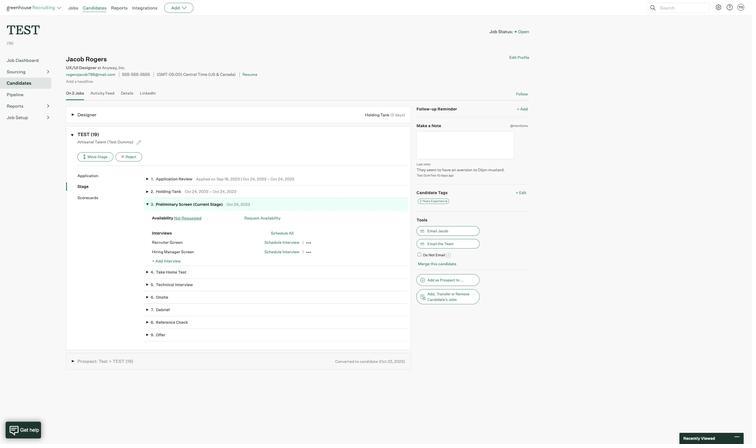 Task type: locate. For each thing, give the bounding box(es) containing it.
0 horizontal spatial –
[[209, 190, 212, 194]]

experience
[[431, 200, 448, 203]]

candidate left (oct
[[360, 360, 378, 364]]

candidates down sourcing
[[7, 81, 31, 86]]

edit
[[510, 55, 517, 60], [520, 190, 527, 195]]

5.
[[151, 283, 154, 288]]

applied
[[196, 177, 210, 182]]

add a headline
[[66, 79, 93, 84]]

(19)
[[7, 41, 14, 46], [91, 132, 99, 138], [126, 359, 134, 365]]

application down "move"
[[78, 173, 99, 178]]

reports down pipeline
[[7, 103, 23, 109]]

follow-up reminder
[[417, 107, 458, 111]]

to
[[438, 168, 442, 172], [474, 168, 478, 172], [457, 278, 460, 283], [355, 360, 359, 364]]

activity
[[91, 91, 105, 96]]

1 vertical spatial job
[[7, 58, 15, 63]]

test for test
[[7, 21, 40, 38]]

0 vertical spatial schedule
[[271, 231, 288, 236]]

Search text field
[[659, 4, 704, 12]]

1 availability from the left
[[152, 216, 173, 221]]

0 vertical spatial a
[[75, 79, 77, 84]]

merge this candidate
[[418, 262, 457, 267]]

1 horizontal spatial stage
[[98, 155, 108, 159]]

1 schedule interview link from the top
[[265, 240, 300, 245]]

5. technical interview
[[151, 283, 193, 288]]

1 vertical spatial stage
[[78, 184, 89, 189]]

candidates link right 'jobs' link
[[83, 5, 107, 11]]

request
[[245, 216, 260, 221]]

rogersjacob798@mail.com link
[[66, 72, 116, 77]]

dumtwo
[[424, 174, 437, 178]]

email for email the team
[[428, 242, 437, 246]]

1 555- from the left
[[122, 72, 131, 77]]

a left headline
[[75, 79, 77, 84]]

screen up hiring manager screen
[[170, 240, 183, 245]]

2 vertical spatial screen
[[181, 250, 194, 254]]

0 horizontal spatial candidates link
[[7, 80, 49, 87]]

1 horizontal spatial candidate
[[439, 262, 457, 267]]

email up 'email the team'
[[428, 229, 437, 234]]

0 vertical spatial jacob
[[66, 55, 84, 63]]

2 vertical spatial jobs
[[449, 298, 457, 302]]

offer
[[156, 333, 166, 338]]

2 vertical spatial schedule
[[265, 250, 282, 254]]

0 horizontal spatial reports
[[7, 103, 23, 109]]

reports left integrations
[[111, 5, 128, 11]]

2 schedule interview from the top
[[265, 250, 300, 254]]

feed
[[106, 91, 115, 96]]

job
[[490, 29, 498, 34], [7, 58, 15, 63], [7, 115, 15, 120]]

designer up rogersjacob798@mail.com link
[[79, 65, 97, 70]]

td
[[739, 5, 744, 9]]

2 vertical spatial email
[[436, 253, 446, 258]]

merge
[[418, 262, 430, 267]]

– down the on
[[209, 190, 212, 194]]

prospect
[[440, 278, 456, 283]]

test right "prospect:"
[[99, 359, 108, 365]]

reject
[[126, 155, 136, 159]]

job for job setup
[[7, 115, 15, 120]]

1 vertical spatial email
[[428, 242, 437, 246]]

test down they
[[417, 174, 423, 178]]

designer up test (19)
[[78, 112, 96, 118]]

0 vertical spatial test
[[7, 21, 40, 38]]

1 vertical spatial test
[[78, 132, 90, 138]]

2 vertical spatial test
[[113, 359, 125, 365]]

candidate for to
[[360, 360, 378, 364]]

email left the
[[428, 242, 437, 246]]

add,
[[428, 292, 436, 297]]

2 right on
[[72, 91, 74, 96]]

0 horizontal spatial stage
[[78, 184, 89, 189]]

6.
[[151, 295, 154, 300]]

hiring manager screen
[[152, 250, 194, 254]]

email inside button
[[428, 242, 437, 246]]

add for add a headline
[[66, 79, 74, 84]]

schedule interview
[[265, 240, 300, 245], [265, 250, 300, 254]]

0 horizontal spatial candidate
[[360, 360, 378, 364]]

0 vertical spatial candidates
[[83, 5, 107, 11]]

+ for + edit
[[516, 190, 519, 195]]

1 horizontal spatial holding
[[365, 113, 380, 117]]

availability right request
[[261, 216, 281, 221]]

jacob rogers ux/ui designer at anyway, inc.
[[66, 55, 126, 70]]

candidates right 'jobs' link
[[83, 5, 107, 11]]

setup
[[16, 115, 28, 120]]

designer inside "jacob rogers ux/ui designer at anyway, inc."
[[79, 65, 97, 70]]

0 vertical spatial –
[[267, 177, 270, 182]]

job left setup
[[7, 115, 15, 120]]

the
[[438, 242, 444, 246]]

transfer
[[437, 292, 451, 297]]

1 vertical spatial reports link
[[7, 103, 49, 110]]

tags
[[439, 190, 448, 195]]

add
[[171, 5, 180, 11], [66, 79, 74, 84], [521, 107, 528, 111], [156, 259, 163, 264], [428, 278, 435, 283]]

test link
[[7, 16, 40, 39]]

1 vertical spatial a
[[429, 124, 431, 128]]

+ add
[[517, 107, 528, 111]]

1 horizontal spatial tank
[[381, 113, 390, 117]]

1 horizontal spatial edit
[[520, 190, 527, 195]]

0 horizontal spatial test
[[99, 359, 108, 365]]

add as prospect to ... button
[[417, 275, 480, 286]]

stage)
[[210, 202, 223, 207]]

last
[[417, 163, 423, 166]]

1 vertical spatial test
[[178, 270, 186, 275]]

0 horizontal spatial tank
[[172, 190, 181, 194]]

2 horizontal spatial (19)
[[126, 359, 134, 365]]

not left requested on the top left of the page
[[174, 216, 181, 221]]

activity feed
[[91, 91, 115, 96]]

0 vertical spatial tank
[[381, 113, 390, 117]]

1 vertical spatial reports
[[7, 103, 23, 109]]

2 horizontal spatial test
[[113, 359, 125, 365]]

email the team
[[428, 242, 454, 246]]

0 horizontal spatial reports link
[[7, 103, 49, 110]]

manager
[[164, 250, 180, 254]]

stage up scorecards
[[78, 184, 89, 189]]

1 schedule interview from the top
[[265, 240, 300, 245]]

0 horizontal spatial edit
[[510, 55, 517, 60]]

0 vertical spatial (19)
[[7, 41, 14, 46]]

1 vertical spatial schedule interview
[[265, 250, 300, 254]]

0 vertical spatial email
[[428, 229, 437, 234]]

1 vertical spatial screen
[[170, 240, 183, 245]]

0 horizontal spatial jacob
[[66, 55, 84, 63]]

holding tank (2 days)
[[365, 113, 406, 117]]

to up 10 on the top
[[438, 168, 442, 172]]

0 horizontal spatial test
[[7, 21, 40, 38]]

1 vertical spatial candidates
[[7, 81, 31, 86]]

candidate
[[439, 262, 457, 267], [360, 360, 378, 364]]

0 vertical spatial job
[[490, 29, 498, 34]]

1 horizontal spatial jacob
[[438, 229, 449, 234]]

0 vertical spatial stage
[[98, 155, 108, 159]]

Do Not Email checkbox
[[418, 253, 422, 257]]

not
[[174, 216, 181, 221], [429, 253, 435, 258]]

2 555- from the left
[[131, 72, 140, 77]]

0 vertical spatial schedule interview
[[265, 240, 300, 245]]

holding right 2.
[[156, 190, 171, 194]]

jobs inside add, transfer or remove candidate's jobs
[[449, 298, 457, 302]]

to right converted
[[355, 360, 359, 364]]

1 horizontal spatial reports link
[[111, 5, 128, 11]]

0 vertical spatial candidate
[[439, 262, 457, 267]]

tank left (2 on the top right of page
[[381, 113, 390, 117]]

preliminary
[[156, 202, 178, 207]]

1 horizontal spatial candidates
[[83, 5, 107, 11]]

on
[[211, 177, 216, 182]]

0 vertical spatial designer
[[79, 65, 97, 70]]

technical
[[156, 283, 174, 288]]

2 schedule interview link from the top
[[265, 250, 300, 254]]

555- up the details
[[131, 72, 140, 77]]

0 vertical spatial not
[[174, 216, 181, 221]]

10
[[438, 174, 441, 178]]

do not email
[[423, 253, 446, 258]]

application right 1.
[[156, 177, 178, 182]]

candidate right this
[[439, 262, 457, 267]]

2 vertical spatial job
[[7, 115, 15, 120]]

email inside button
[[428, 229, 437, 234]]

2. holding tank oct 24, 2023 – oct 24, 2023
[[151, 190, 237, 194]]

1 horizontal spatial test
[[78, 132, 90, 138]]

0 vertical spatial test
[[417, 174, 423, 178]]

0 horizontal spatial availability
[[152, 216, 173, 221]]

candidate for this
[[439, 262, 457, 267]]

to left dijon
[[474, 168, 478, 172]]

1 horizontal spatial availability
[[261, 216, 281, 221]]

candidates link down the sourcing link
[[7, 80, 49, 87]]

1 horizontal spatial a
[[429, 124, 431, 128]]

1 horizontal spatial candidates link
[[83, 5, 107, 11]]

– right |
[[267, 177, 270, 182]]

reports link left integrations
[[111, 5, 128, 11]]

1 horizontal spatial (19)
[[91, 132, 99, 138]]

add inside the add as prospect to ... button
[[428, 278, 435, 283]]

tank
[[381, 113, 390, 117], [172, 190, 181, 194]]

1 vertical spatial (19)
[[91, 132, 99, 138]]

converted
[[335, 360, 355, 364]]

555- down inc.
[[122, 72, 131, 77]]

debrief
[[156, 308, 170, 313]]

2023
[[231, 177, 240, 182], [257, 177, 267, 182], [285, 177, 295, 182], [199, 190, 209, 194], [227, 190, 237, 194], [241, 202, 250, 207]]

add inside 'add' popup button
[[171, 5, 180, 11]]

holding
[[365, 113, 380, 117], [156, 190, 171, 194]]

test right 'home'
[[178, 270, 186, 275]]

stage inside stage link
[[78, 184, 89, 189]]

2 vertical spatial test
[[99, 359, 108, 365]]

availability not requested
[[152, 216, 202, 221]]

reports link down pipeline link
[[7, 103, 49, 110]]

jacob up the
[[438, 229, 449, 234]]

0 vertical spatial schedule interview link
[[265, 240, 300, 245]]

0 horizontal spatial not
[[174, 216, 181, 221]]

1. application review applied on  sep 18, 2023 | oct 24, 2023 – oct 24, 2023
[[151, 177, 295, 182]]

screen right manager
[[181, 250, 194, 254]]

years
[[423, 200, 431, 203]]

review
[[179, 177, 193, 182]]

tank down review at the left of the page
[[172, 190, 181, 194]]

email for email jacob
[[428, 229, 437, 234]]

1 vertical spatial schedule interview link
[[265, 250, 300, 254]]

holding left (2 on the top right of page
[[365, 113, 380, 117]]

pipeline
[[7, 92, 24, 98]]

1 vertical spatial tank
[[172, 190, 181, 194]]

integrations link
[[132, 5, 158, 11]]

jacob up ux/ui
[[66, 55, 84, 63]]

schedule all
[[271, 231, 294, 236]]

+
[[517, 107, 520, 111], [516, 190, 519, 195], [152, 259, 155, 264], [109, 359, 112, 365]]

0 horizontal spatial holding
[[156, 190, 171, 194]]

job left status:
[[490, 29, 498, 34]]

a left note at the top of page
[[429, 124, 431, 128]]

converted to candidate (oct 23, 2023)
[[335, 360, 406, 364]]

availability
[[152, 216, 173, 221], [261, 216, 281, 221]]

None text field
[[417, 132, 515, 159]]

+ for + add
[[517, 107, 520, 111]]

linkedin
[[140, 91, 156, 96]]

1 vertical spatial edit
[[520, 190, 527, 195]]

0 vertical spatial screen
[[179, 202, 192, 207]]

reports
[[111, 5, 128, 11], [7, 103, 23, 109]]

hiring
[[152, 250, 163, 254]]

take
[[156, 270, 165, 275]]

1 vertical spatial holding
[[156, 190, 171, 194]]

add inside '+ add' link
[[521, 107, 528, 111]]

not right do
[[429, 253, 435, 258]]

0 vertical spatial holding
[[365, 113, 380, 117]]

email up merge this candidate
[[436, 253, 446, 258]]

1 horizontal spatial test
[[178, 270, 186, 275]]

central
[[183, 72, 197, 77]]

(us
[[208, 72, 216, 77]]

5555
[[140, 72, 150, 77]]

0 horizontal spatial (19)
[[7, 41, 14, 46]]

home
[[166, 270, 177, 275]]

(oct
[[379, 360, 387, 364]]

not for requested
[[174, 216, 181, 221]]

screen up "not requested" dropdown button
[[179, 202, 192, 207]]

email
[[428, 229, 437, 234], [428, 242, 437, 246], [436, 253, 446, 258]]

1 vertical spatial not
[[429, 253, 435, 258]]

2 horizontal spatial test
[[417, 174, 423, 178]]

up
[[432, 107, 437, 111]]

1 vertical spatial jobs
[[75, 91, 84, 96]]

@mentions
[[511, 124, 528, 128]]

1 horizontal spatial reports
[[111, 5, 128, 11]]

1 vertical spatial jacob
[[438, 229, 449, 234]]

–
[[267, 177, 270, 182], [209, 190, 212, 194]]

jobs link
[[68, 5, 78, 11]]

to left ...
[[457, 278, 460, 283]]

add for add
[[171, 5, 180, 11]]

stage right "move"
[[98, 155, 108, 159]]

schedule for hiring manager screen
[[265, 250, 282, 254]]

edit profile link
[[510, 55, 530, 60]]

1 vertical spatial schedule
[[265, 240, 282, 245]]

availability down preliminary
[[152, 216, 173, 221]]

stage inside the move stage button
[[98, 155, 108, 159]]

0 horizontal spatial 2
[[72, 91, 74, 96]]

1 horizontal spatial not
[[429, 253, 435, 258]]

1 horizontal spatial 2
[[420, 200, 422, 203]]

job up sourcing
[[7, 58, 15, 63]]

7.
[[151, 308, 154, 313]]

sourcing link
[[7, 69, 49, 75]]

1 vertical spatial candidate
[[360, 360, 378, 364]]

reminder
[[438, 107, 458, 111]]

2 left years
[[420, 200, 422, 203]]

0 horizontal spatial a
[[75, 79, 77, 84]]



Task type: vqa. For each thing, say whether or not it's contained in the screenshot.


Task type: describe. For each thing, give the bounding box(es) containing it.
18,
[[225, 177, 230, 182]]

(2
[[391, 113, 394, 117]]

stage link
[[78, 184, 144, 190]]

8. reference check
[[151, 320, 188, 325]]

8.
[[151, 320, 155, 325]]

0 vertical spatial 2
[[72, 91, 74, 96]]

make
[[417, 124, 428, 128]]

recruiter
[[152, 240, 169, 245]]

job dashboard
[[7, 58, 39, 63]]

talent
[[95, 140, 106, 144]]

6. onsite
[[151, 295, 168, 300]]

(gmt-
[[157, 72, 169, 77]]

2 availability from the left
[[261, 216, 281, 221]]

sourcing
[[7, 69, 26, 75]]

0 vertical spatial jobs
[[68, 5, 78, 11]]

scorecards link
[[78, 195, 144, 201]]

note:
[[424, 163, 431, 166]]

viewed
[[702, 437, 716, 442]]

4.
[[151, 270, 155, 275]]

+ edit link
[[515, 189, 528, 197]]

configure image
[[716, 4, 723, 11]]

1 vertical spatial candidates link
[[7, 80, 49, 87]]

td button
[[737, 3, 746, 12]]

1 horizontal spatial application
[[156, 177, 178, 182]]

9. offer
[[151, 333, 166, 338]]

+ edit
[[516, 190, 527, 195]]

tools
[[417, 218, 428, 223]]

&
[[216, 72, 219, 77]]

0 horizontal spatial application
[[78, 173, 99, 178]]

2 vertical spatial (19)
[[126, 359, 134, 365]]

this
[[431, 262, 438, 267]]

artisanal talent (test dummy)
[[78, 140, 134, 144]]

open
[[519, 29, 530, 34]]

artisanal
[[78, 140, 94, 144]]

9.
[[151, 333, 154, 338]]

not requested button
[[174, 216, 202, 221]]

schedule interview for recruiter screen
[[265, 240, 300, 245]]

05:00)
[[169, 72, 182, 77]]

jacob inside email jacob button
[[438, 229, 449, 234]]

job for job status:
[[490, 29, 498, 34]]

days)
[[395, 113, 406, 117]]

recently viewed
[[684, 437, 716, 442]]

candidate
[[417, 190, 438, 195]]

greenhouse recruiting image
[[7, 4, 57, 11]]

recruiter screen
[[152, 240, 183, 245]]

a for add
[[75, 79, 77, 84]]

dijon
[[478, 168, 488, 172]]

+ for + add interview
[[152, 259, 155, 264]]

add, transfer or remove candidate's jobs button
[[417, 290, 480, 305]]

3. preliminary screen (current stage)
[[151, 202, 223, 207]]

to inside the add as prospect to ... button
[[457, 278, 460, 283]]

rogers
[[86, 55, 107, 63]]

0 vertical spatial edit
[[510, 55, 517, 60]]

2 years experience link
[[418, 199, 450, 204]]

0 vertical spatial reports link
[[111, 5, 128, 11]]

time
[[198, 72, 208, 77]]

screen for manager
[[181, 250, 194, 254]]

on 2 jobs
[[66, 91, 84, 96]]

email the team button
[[417, 239, 480, 249]]

not for email
[[429, 253, 435, 258]]

headline
[[78, 79, 93, 84]]

+ add interview
[[152, 259, 181, 264]]

a for make
[[429, 124, 431, 128]]

do
[[423, 253, 428, 258]]

mustard.
[[489, 168, 505, 172]]

3.
[[151, 202, 154, 207]]

follow link
[[517, 91, 528, 97]]

jacob inside "jacob rogers ux/ui designer at anyway, inc."
[[66, 55, 84, 63]]

details
[[121, 91, 134, 96]]

schedule interview for hiring manager screen
[[265, 250, 300, 254]]

rogersjacob798@mail.com
[[66, 72, 116, 77]]

on 2 jobs link
[[66, 91, 84, 99]]

follow
[[517, 92, 528, 96]]

add button
[[164, 3, 194, 13]]

23,
[[388, 360, 394, 364]]

4. take home test
[[151, 270, 186, 275]]

move
[[88, 155, 97, 159]]

test for test (19)
[[78, 132, 90, 138]]

move stage button
[[78, 152, 113, 162]]

or
[[452, 292, 455, 297]]

0 vertical spatial candidates link
[[83, 5, 107, 11]]

they
[[417, 168, 426, 172]]

2 years experience
[[420, 200, 448, 203]]

job for job dashboard
[[7, 58, 15, 63]]

request availability
[[245, 216, 281, 221]]

job status:
[[490, 29, 514, 34]]

job dashboard link
[[7, 57, 49, 64]]

+ add interview link
[[152, 259, 181, 264]]

(test
[[107, 140, 117, 144]]

schedule interview link for recruiter screen
[[265, 240, 300, 245]]

merge this candidate link
[[418, 262, 457, 267]]

2.
[[151, 190, 154, 194]]

555-555-5555
[[122, 72, 150, 77]]

test inside "last note: they seem to have an aversion to dijon mustard. test dumtwo               10 days               ago"
[[417, 174, 423, 178]]

1 horizontal spatial –
[[267, 177, 270, 182]]

td button
[[738, 4, 745, 11]]

add for add as prospect to ...
[[428, 278, 435, 283]]

an
[[452, 168, 457, 172]]

inc.
[[119, 65, 126, 70]]

schedule all link
[[271, 231, 294, 236]]

candidate's
[[428, 298, 448, 302]]

email jacob button
[[417, 227, 480, 236]]

dummy)
[[118, 140, 134, 144]]

oct 24, 2023
[[227, 202, 250, 207]]

make a note
[[417, 124, 442, 128]]

screen for preliminary
[[179, 202, 192, 207]]

as
[[436, 278, 440, 283]]

status:
[[499, 29, 514, 34]]

edit inside '+ edit' link
[[520, 190, 527, 195]]

1 vertical spatial 2
[[420, 200, 422, 203]]

schedule for recruiter screen
[[265, 240, 282, 245]]

1 vertical spatial –
[[209, 190, 212, 194]]

reject button
[[116, 152, 142, 162]]

0 horizontal spatial candidates
[[7, 81, 31, 86]]

request availability button
[[245, 216, 281, 221]]

scorecards
[[78, 195, 98, 200]]

0 vertical spatial reports
[[111, 5, 128, 11]]

1 vertical spatial designer
[[78, 112, 96, 118]]

resume link
[[243, 72, 258, 77]]

schedule interview link for hiring manager screen
[[265, 250, 300, 254]]

(gmt-05:00) central time (us & canada)
[[157, 72, 236, 77]]

integrations
[[132, 5, 158, 11]]



